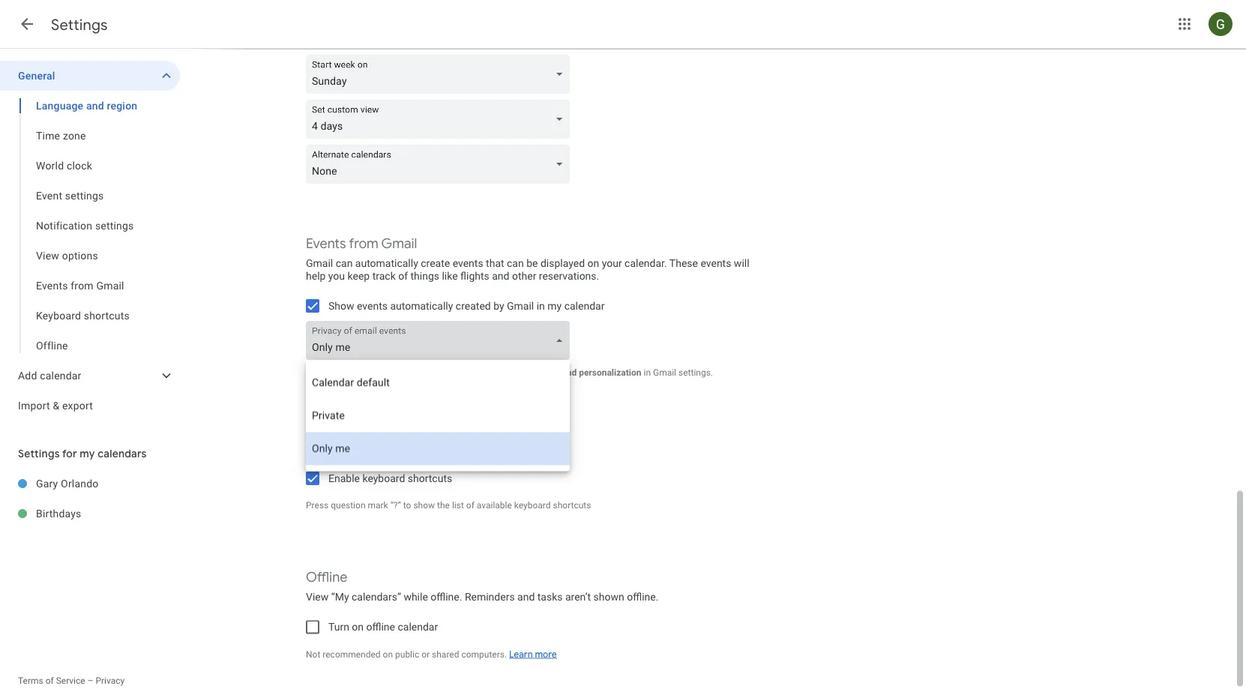 Task type: describe. For each thing, give the bounding box(es) containing it.
personalization
[[579, 367, 641, 378]]

private option
[[306, 399, 570, 432]]

calendars"
[[352, 591, 401, 604]]

available
[[477, 500, 512, 511]]

2 can from the left
[[507, 258, 524, 270]]

0 vertical spatial learn more link
[[306, 378, 354, 389]]

service
[[56, 676, 85, 686]]

other
[[512, 270, 536, 282]]

you inside events from gmail gmail can automatically create events that can be displayed on your calendar. these events will help you keep track of things like flights and other reservations.
[[328, 270, 345, 282]]

2 horizontal spatial calendar
[[564, 300, 605, 312]]

add
[[18, 369, 37, 382]]

general tree item
[[0, 61, 180, 91]]

turn
[[328, 621, 349, 634]]

while
[[404, 591, 428, 604]]

0 vertical spatial keyboard
[[362, 472, 405, 485]]

offline view "my calendars" while offline. reminders and tasks aren't shown offline.
[[306, 569, 659, 604]]

created
[[456, 300, 491, 312]]

enable keyboard shortcuts
[[328, 472, 452, 485]]

tasks
[[537, 591, 563, 604]]

offline for offline view "my calendars" while offline. reminders and tasks aren't shown offline.
[[306, 569, 347, 586]]

1 vertical spatial keyboard
[[306, 442, 364, 459]]

view options
[[36, 249, 98, 262]]

on inside events from gmail gmail can automatically create events that can be displayed on your calendar. these events will help you keep track of things like flights and other reservations.
[[587, 258, 599, 270]]

language and region
[[36, 99, 137, 112]]

settings heading
[[51, 15, 108, 34]]

to get events from gmail, you must also turn on smart features and personalization in gmail settings. learn more
[[306, 367, 713, 389]]

only me option
[[306, 432, 570, 465]]

features
[[526, 367, 560, 378]]

and inside to get events from gmail, you must also turn on smart features and personalization in gmail settings. learn more
[[562, 367, 577, 378]]

or
[[422, 649, 430, 660]]

general
[[18, 69, 55, 82]]

events for events from gmail gmail can automatically create events that can be displayed on your calendar. these events will help you keep track of things like flights and other reservations.
[[306, 235, 346, 253]]

settings for my calendars
[[18, 447, 147, 460]]

2 offline. from the left
[[627, 591, 659, 604]]

from inside to get events from gmail, you must also turn on smart features and personalization in gmail settings. learn more
[[362, 367, 381, 378]]

also
[[449, 367, 466, 378]]

import
[[18, 399, 50, 412]]

not recommended on public or shared computers. learn more
[[306, 649, 557, 660]]

gary
[[36, 477, 58, 490]]

add calendar
[[18, 369, 81, 382]]

not
[[306, 649, 320, 660]]

press question mark "?" to show the list of available keyboard shortcuts
[[306, 500, 591, 511]]

be
[[526, 258, 538, 270]]

get
[[318, 367, 331, 378]]

"my
[[331, 591, 349, 604]]

1 vertical spatial my
[[80, 447, 95, 460]]

settings.
[[679, 367, 713, 378]]

on right turn on the left
[[352, 621, 364, 634]]

tree containing general
[[0, 61, 180, 421]]

&
[[53, 399, 59, 412]]

will
[[734, 258, 749, 270]]

settings for event settings
[[65, 189, 104, 202]]

events from gmail
[[36, 279, 124, 292]]

events from gmail gmail can automatically create events that can be displayed on your calendar. these events will help you keep track of things like flights and other reservations.
[[306, 235, 749, 282]]

to
[[403, 500, 411, 511]]

–
[[87, 676, 93, 686]]

help
[[306, 270, 326, 282]]

1 vertical spatial more
[[535, 649, 557, 660]]

orlando
[[61, 477, 99, 490]]

2 vertical spatial of
[[45, 676, 54, 686]]

things
[[411, 270, 439, 282]]

keyboard shortcuts inside group
[[36, 309, 130, 322]]

settings for settings
[[51, 15, 108, 34]]

and inside offline view "my calendars" while offline. reminders and tasks aren't shown offline.
[[517, 591, 535, 604]]

1 vertical spatial calendar
[[40, 369, 81, 382]]

calendar default option
[[306, 366, 570, 399]]

1 can from the left
[[336, 258, 353, 270]]

events left will
[[701, 258, 731, 270]]

"?"
[[390, 500, 401, 511]]

notification
[[36, 219, 92, 232]]

question
[[331, 500, 366, 511]]

show events automatically created by gmail in my calendar
[[328, 300, 605, 312]]

gmail up track
[[381, 235, 417, 253]]

settings for my calendars tree
[[0, 469, 180, 529]]

notification settings
[[36, 219, 134, 232]]

birthdays tree item
[[0, 499, 180, 529]]

flights
[[460, 270, 489, 282]]

in inside to get events from gmail, you must also turn on smart features and personalization in gmail settings. learn more
[[644, 367, 651, 378]]

go back image
[[18, 15, 36, 33]]

computers.
[[461, 649, 507, 660]]

settings for settings for my calendars
[[18, 447, 60, 460]]

track
[[372, 270, 396, 282]]

birthdays
[[36, 507, 81, 520]]

and inside group
[[86, 99, 104, 112]]

these
[[669, 258, 698, 270]]

calendars
[[98, 447, 147, 460]]

1 vertical spatial learn
[[509, 649, 533, 660]]

language
[[36, 99, 83, 112]]

gmail left the keep
[[306, 258, 333, 270]]

2 horizontal spatial of
[[466, 500, 474, 511]]

recommended
[[323, 649, 381, 660]]

by
[[493, 300, 504, 312]]

on inside to get events from gmail, you must also turn on smart features and personalization in gmail settings. learn more
[[487, 367, 497, 378]]

show
[[328, 300, 354, 312]]

learn inside to get events from gmail, you must also turn on smart features and personalization in gmail settings. learn more
[[306, 378, 330, 389]]



Task type: vqa. For each thing, say whether or not it's contained in the screenshot.
S to the right
no



Task type: locate. For each thing, give the bounding box(es) containing it.
1 vertical spatial view
[[306, 591, 329, 604]]

events for events from gmail
[[36, 279, 68, 292]]

gary orlando tree item
[[0, 469, 180, 499]]

show
[[413, 500, 435, 511]]

1 horizontal spatial more
[[535, 649, 557, 660]]

calendar
[[564, 300, 605, 312], [40, 369, 81, 382], [398, 621, 438, 634]]

0 horizontal spatial events
[[36, 279, 68, 292]]

and right features
[[562, 367, 577, 378]]

1 vertical spatial offline
[[306, 569, 347, 586]]

settings left for
[[18, 447, 60, 460]]

automatically down the things
[[390, 300, 453, 312]]

press
[[306, 500, 329, 511]]

0 horizontal spatial keyboard shortcuts
[[36, 309, 130, 322]]

0 vertical spatial my
[[548, 300, 562, 312]]

0 vertical spatial of
[[398, 270, 408, 282]]

settings
[[65, 189, 104, 202], [95, 219, 134, 232]]

from inside group
[[71, 279, 94, 292]]

shortcuts
[[84, 309, 130, 322], [368, 442, 426, 459], [408, 472, 452, 485], [553, 500, 591, 511]]

calendar up or
[[398, 621, 438, 634]]

1 vertical spatial you
[[410, 367, 425, 378]]

2 vertical spatial calendar
[[398, 621, 438, 634]]

of right track
[[398, 270, 408, 282]]

1 horizontal spatial learn more link
[[509, 649, 557, 660]]

terms of service link
[[18, 676, 85, 686]]

keyboard
[[36, 309, 81, 322], [306, 442, 364, 459]]

and inside events from gmail gmail can automatically create events that can be displayed on your calendar. these events will help you keep track of things like flights and other reservations.
[[492, 270, 509, 282]]

view left "my
[[306, 591, 329, 604]]

0 horizontal spatial can
[[336, 258, 353, 270]]

events inside to get events from gmail, you must also turn on smart features and personalization in gmail settings. learn more
[[333, 367, 360, 378]]

1 horizontal spatial offline
[[306, 569, 347, 586]]

from up the keep
[[349, 235, 378, 253]]

1 horizontal spatial view
[[306, 591, 329, 604]]

events inside events from gmail gmail can automatically create events that can be displayed on your calendar. these events will help you keep track of things like flights and other reservations.
[[306, 235, 346, 253]]

1 horizontal spatial you
[[410, 367, 425, 378]]

zone
[[63, 129, 86, 142]]

1 vertical spatial of
[[466, 500, 474, 511]]

learn more link
[[306, 378, 354, 389], [509, 649, 557, 660]]

1 vertical spatial settings
[[95, 219, 134, 232]]

tree
[[0, 61, 180, 421]]

1 horizontal spatial learn
[[509, 649, 533, 660]]

0 horizontal spatial keyboard
[[36, 309, 81, 322]]

0 horizontal spatial my
[[80, 447, 95, 460]]

in down reservations.
[[537, 300, 545, 312]]

events up help
[[306, 235, 346, 253]]

offline. right shown at bottom
[[627, 591, 659, 604]]

turn
[[469, 367, 484, 378]]

keep
[[348, 270, 370, 282]]

keyboard inside group
[[36, 309, 81, 322]]

1 horizontal spatial keyboard
[[514, 500, 551, 511]]

more right get
[[332, 378, 354, 389]]

offline
[[36, 339, 68, 352], [306, 569, 347, 586]]

and
[[86, 99, 104, 112], [492, 270, 509, 282], [562, 367, 577, 378], [517, 591, 535, 604]]

my
[[548, 300, 562, 312], [80, 447, 95, 460]]

0 horizontal spatial more
[[332, 378, 354, 389]]

1 horizontal spatial of
[[398, 270, 408, 282]]

from left gmail,
[[362, 367, 381, 378]]

settings for notification settings
[[95, 219, 134, 232]]

list
[[452, 500, 464, 511]]

keyboard down events from gmail
[[36, 309, 81, 322]]

on inside not recommended on public or shared computers. learn more
[[383, 649, 393, 660]]

privacy
[[96, 676, 125, 686]]

0 vertical spatial in
[[537, 300, 545, 312]]

enable
[[328, 472, 360, 485]]

1 vertical spatial keyboard
[[514, 500, 551, 511]]

the
[[437, 500, 450, 511]]

0 horizontal spatial of
[[45, 676, 54, 686]]

from for events from gmail
[[71, 279, 94, 292]]

offline. right while
[[431, 591, 462, 604]]

you right help
[[328, 270, 345, 282]]

0 horizontal spatial offline
[[36, 339, 68, 352]]

of inside events from gmail gmail can automatically create events that can be displayed on your calendar. these events will help you keep track of things like flights and other reservations.
[[398, 270, 408, 282]]

import & export
[[18, 399, 93, 412]]

0 horizontal spatial you
[[328, 270, 345, 282]]

learn more link left gmail,
[[306, 378, 354, 389]]

smart
[[499, 367, 524, 378]]

group containing language and region
[[0, 91, 180, 361]]

2 vertical spatial from
[[362, 367, 381, 378]]

create
[[421, 258, 450, 270]]

clock
[[67, 159, 92, 172]]

from for events from gmail gmail can automatically create events that can be displayed on your calendar. these events will help you keep track of things like flights and other reservations.
[[349, 235, 378, 253]]

1 vertical spatial automatically
[[390, 300, 453, 312]]

on
[[587, 258, 599, 270], [487, 367, 497, 378], [352, 621, 364, 634], [383, 649, 393, 660]]

aren't
[[565, 591, 591, 604]]

in right 'personalization' on the bottom of page
[[644, 367, 651, 378]]

gmail
[[381, 235, 417, 253], [306, 258, 333, 270], [96, 279, 124, 292], [507, 300, 534, 312], [653, 367, 676, 378]]

0 horizontal spatial keyboard
[[362, 472, 405, 485]]

world clock
[[36, 159, 92, 172]]

calendar up "&"
[[40, 369, 81, 382]]

gmail inside group
[[96, 279, 124, 292]]

0 vertical spatial settings
[[65, 189, 104, 202]]

gmail down "options"
[[96, 279, 124, 292]]

keyboard up mark
[[362, 472, 405, 485]]

birthdays link
[[36, 499, 180, 529]]

0 vertical spatial more
[[332, 378, 354, 389]]

1 offline. from the left
[[431, 591, 462, 604]]

you inside to get events from gmail, you must also turn on smart features and personalization in gmail settings. learn more
[[410, 367, 425, 378]]

1 horizontal spatial calendar
[[398, 621, 438, 634]]

like
[[442, 270, 458, 282]]

0 horizontal spatial in
[[537, 300, 545, 312]]

group
[[0, 91, 180, 361]]

None field
[[306, 55, 576, 94], [306, 100, 576, 139], [306, 145, 576, 184], [306, 321, 576, 360], [306, 55, 576, 94], [306, 100, 576, 139], [306, 145, 576, 184], [306, 321, 576, 360]]

and left other
[[492, 270, 509, 282]]

world
[[36, 159, 64, 172]]

export
[[62, 399, 93, 412]]

0 vertical spatial learn
[[306, 378, 330, 389]]

offline for offline
[[36, 339, 68, 352]]

automatically inside events from gmail gmail can automatically create events that can be displayed on your calendar. these events will help you keep track of things like flights and other reservations.
[[355, 258, 418, 270]]

0 vertical spatial view
[[36, 249, 59, 262]]

events
[[306, 235, 346, 253], [36, 279, 68, 292]]

reservations.
[[539, 270, 599, 282]]

shown
[[594, 591, 624, 604]]

settings up general tree item at the left of page
[[51, 15, 108, 34]]

and left tasks
[[517, 591, 535, 604]]

events left 'that'
[[453, 258, 483, 270]]

gmail inside to get events from gmail, you must also turn on smart features and personalization in gmail settings. learn more
[[653, 367, 676, 378]]

1 vertical spatial events
[[36, 279, 68, 292]]

of right "terms"
[[45, 676, 54, 686]]

0 horizontal spatial learn
[[306, 378, 330, 389]]

calendar down reservations.
[[564, 300, 605, 312]]

more
[[332, 378, 354, 389], [535, 649, 557, 660]]

view left "options"
[[36, 249, 59, 262]]

0 vertical spatial you
[[328, 270, 345, 282]]

gmail,
[[383, 367, 408, 378]]

settings
[[51, 15, 108, 34], [18, 447, 60, 460]]

can
[[336, 258, 353, 270], [507, 258, 524, 270]]

reminders
[[465, 591, 515, 604]]

1 horizontal spatial keyboard
[[306, 442, 364, 459]]

offline inside offline view "my calendars" while offline. reminders and tasks aren't shown offline.
[[306, 569, 347, 586]]

1 vertical spatial in
[[644, 367, 651, 378]]

turn on offline calendar
[[328, 621, 438, 634]]

1 horizontal spatial offline.
[[627, 591, 659, 604]]

gmail right by
[[507, 300, 534, 312]]

of right list
[[466, 500, 474, 511]]

my right for
[[80, 447, 95, 460]]

from inside events from gmail gmail can automatically create events that can be displayed on your calendar. these events will help you keep track of things like flights and other reservations.
[[349, 235, 378, 253]]

keyboard up enable
[[306, 442, 364, 459]]

settings up "options"
[[95, 219, 134, 232]]

gary orlando
[[36, 477, 99, 490]]

privacy of email events list box
[[306, 360, 570, 471]]

0 vertical spatial keyboard
[[36, 309, 81, 322]]

0 vertical spatial settings
[[51, 15, 108, 34]]

keyboard
[[362, 472, 405, 485], [514, 500, 551, 511]]

terms
[[18, 676, 43, 686]]

1 vertical spatial learn more link
[[509, 649, 557, 660]]

on left public
[[383, 649, 393, 660]]

options
[[62, 249, 98, 262]]

settings up notification settings
[[65, 189, 104, 202]]

more inside to get events from gmail, you must also turn on smart features and personalization in gmail settings. learn more
[[332, 378, 354, 389]]

view
[[36, 249, 59, 262], [306, 591, 329, 604]]

events
[[453, 258, 483, 270], [701, 258, 731, 270], [357, 300, 388, 312], [333, 367, 360, 378]]

on left your
[[587, 258, 599, 270]]

calendar.
[[625, 258, 667, 270]]

must
[[427, 367, 447, 378]]

event
[[36, 189, 62, 202]]

offline up 'add calendar'
[[36, 339, 68, 352]]

keyboard right available
[[514, 500, 551, 511]]

0 vertical spatial automatically
[[355, 258, 418, 270]]

keyboard shortcuts down events from gmail
[[36, 309, 130, 322]]

can right help
[[336, 258, 353, 270]]

time zone
[[36, 129, 86, 142]]

my down reservations.
[[548, 300, 562, 312]]

keyboard shortcuts up enable
[[306, 442, 426, 459]]

0 vertical spatial events
[[306, 235, 346, 253]]

mark
[[368, 500, 388, 511]]

0 vertical spatial from
[[349, 235, 378, 253]]

0 vertical spatial offline
[[36, 339, 68, 352]]

terms of service – privacy
[[18, 676, 125, 686]]

you left the 'must'
[[410, 367, 425, 378]]

0 horizontal spatial offline.
[[431, 591, 462, 604]]

1 vertical spatial keyboard shortcuts
[[306, 442, 426, 459]]

can left be
[[507, 258, 524, 270]]

automatically
[[355, 258, 418, 270], [390, 300, 453, 312]]

that
[[486, 258, 504, 270]]

0 vertical spatial keyboard shortcuts
[[36, 309, 130, 322]]

region
[[107, 99, 137, 112]]

to
[[306, 367, 316, 378]]

0 horizontal spatial learn more link
[[306, 378, 354, 389]]

privacy link
[[96, 676, 125, 686]]

events inside group
[[36, 279, 68, 292]]

public
[[395, 649, 419, 660]]

time
[[36, 129, 60, 142]]

1 horizontal spatial in
[[644, 367, 651, 378]]

learn
[[306, 378, 330, 389], [509, 649, 533, 660]]

0 horizontal spatial calendar
[[40, 369, 81, 382]]

1 horizontal spatial can
[[507, 258, 524, 270]]

for
[[62, 447, 77, 460]]

offline
[[366, 621, 395, 634]]

1 horizontal spatial events
[[306, 235, 346, 253]]

and left region on the top left of the page
[[86, 99, 104, 112]]

gmail left settings. in the bottom of the page
[[653, 367, 676, 378]]

view inside group
[[36, 249, 59, 262]]

view inside offline view "my calendars" while offline. reminders and tasks aren't shown offline.
[[306, 591, 329, 604]]

0 horizontal spatial view
[[36, 249, 59, 262]]

more down tasks
[[535, 649, 557, 660]]

1 vertical spatial from
[[71, 279, 94, 292]]

displayed
[[541, 258, 585, 270]]

your
[[602, 258, 622, 270]]

events right get
[[333, 367, 360, 378]]

from down "options"
[[71, 279, 94, 292]]

0 vertical spatial calendar
[[564, 300, 605, 312]]

event settings
[[36, 189, 104, 202]]

1 horizontal spatial keyboard shortcuts
[[306, 442, 426, 459]]

events down view options
[[36, 279, 68, 292]]

offline up "my
[[306, 569, 347, 586]]

1 vertical spatial settings
[[18, 447, 60, 460]]

automatically left create
[[355, 258, 418, 270]]

1 horizontal spatial my
[[548, 300, 562, 312]]

shared
[[432, 649, 459, 660]]

events right the show
[[357, 300, 388, 312]]

offline inside group
[[36, 339, 68, 352]]

learn more link right computers.
[[509, 649, 557, 660]]

on right 'turn' at the left
[[487, 367, 497, 378]]



